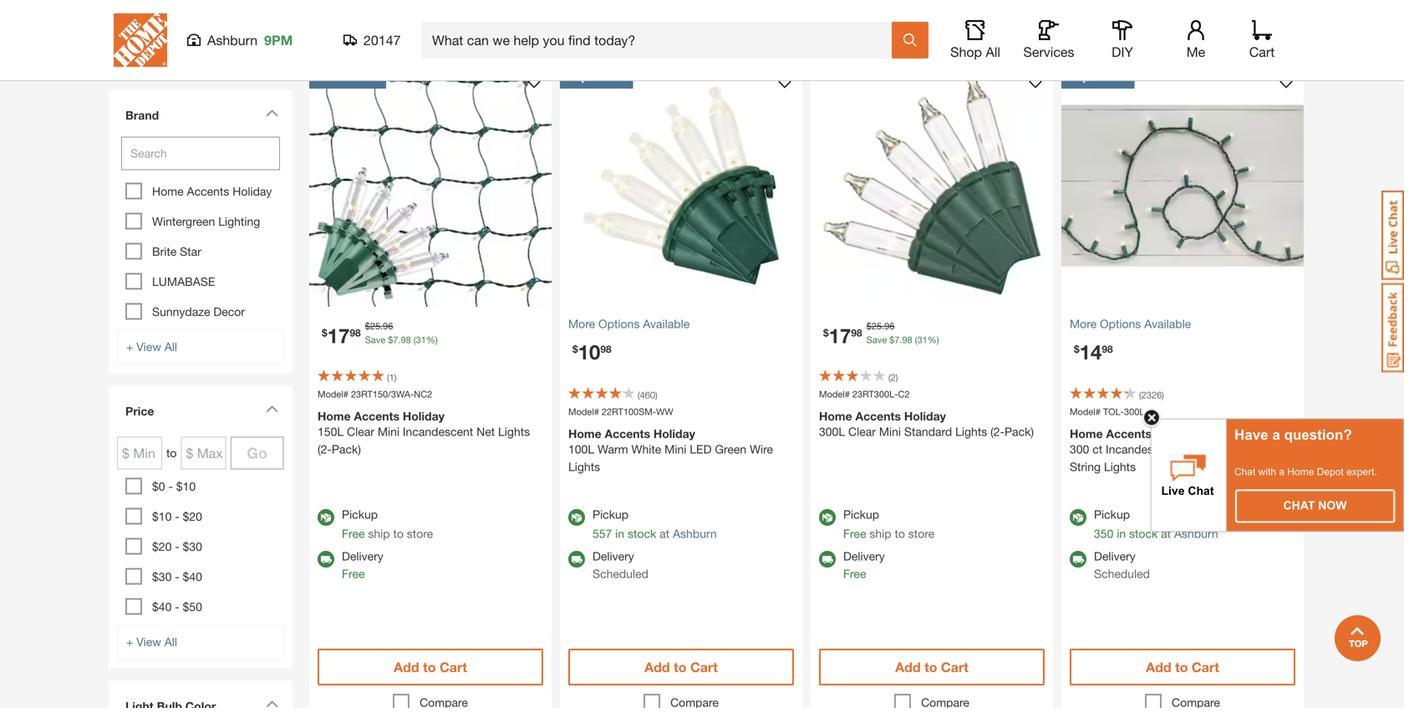 Task type: locate. For each thing, give the bounding box(es) containing it.
free
[[342, 527, 365, 540], [844, 527, 867, 540], [342, 567, 365, 581], [844, 567, 867, 581]]

model# up 100l
[[569, 406, 599, 417]]

1 horizontal spatial $40
[[183, 570, 202, 584]]

1 horizontal spatial stock
[[1130, 527, 1158, 540]]

more options available for 14
[[1070, 317, 1192, 331]]

clear inside home accents holiday 150l clear mini incandescent net lights (2-pack)
[[347, 425, 375, 438]]

$30 up $40 - $50 link
[[152, 570, 172, 584]]

1 available shipping image from the left
[[819, 551, 836, 568]]

store for third available for pickup image from the right
[[407, 527, 433, 540]]

rated down diy at the right of the page
[[1094, 69, 1127, 83]]

96 up 1
[[383, 321, 393, 331]]

1 available from the left
[[643, 317, 690, 331]]

$20 up the $20 - $30 link
[[183, 510, 202, 523]]

incandescent down nc2
[[403, 425, 473, 438]]

available up 460 at the left of the page
[[643, 317, 690, 331]]

1 %) from the left
[[426, 334, 438, 345]]

clear for 300l
[[849, 425, 876, 438]]

+ view all down sunnydaze
[[126, 340, 177, 354]]

shop
[[951, 44, 982, 60]]

holiday inside home accents holiday 300l clear mini standard lights (2-pack)
[[905, 409, 946, 423]]

pickup 350 in stock at ashburn
[[1094, 507, 1219, 540]]

1 vertical spatial $40
[[152, 600, 172, 614]]

save for incandescent
[[365, 334, 386, 345]]

1 + view all from the top
[[126, 340, 177, 354]]

2 at from the left
[[1161, 527, 1171, 540]]

$30 - $40
[[152, 570, 202, 584]]

clear right '150l'
[[347, 425, 375, 438]]

%) for standard
[[928, 334, 940, 345]]

chat
[[1284, 499, 1315, 512]]

0 horizontal spatial 17
[[327, 323, 350, 347]]

chat
[[1235, 466, 1256, 477]]

98
[[350, 327, 361, 338], [851, 327, 863, 338], [401, 334, 411, 345], [903, 334, 913, 345], [601, 343, 612, 355], [1102, 343, 1113, 355]]

holiday for home accents holiday 150l clear mini incandescent net lights (2-pack)
[[403, 409, 445, 423]]

a right have
[[1273, 427, 1281, 442]]

accents
[[187, 184, 229, 198], [354, 409, 400, 423], [856, 409, 901, 423], [605, 427, 650, 441], [1107, 427, 1152, 441]]

lights inside home accents holiday 300 ct incandescent mini clear christmas string lights
[[1104, 460, 1136, 474]]

2 more from the left
[[1070, 317, 1097, 331]]

0 vertical spatial all
[[986, 44, 1001, 60]]

3 pickup from the left
[[844, 507, 880, 521]]

1 horizontal spatial in
[[1117, 527, 1126, 540]]

2 options from the left
[[1100, 317, 1141, 331]]

scheduled
[[593, 567, 649, 581], [1094, 567, 1150, 581]]

home accents holiday 100l warm white mini led green wire lights
[[569, 427, 773, 474]]

price
[[125, 404, 154, 418]]

$0 - $10 link
[[152, 479, 196, 493]]

3 delivery from the left
[[844, 549, 885, 563]]

delivery scheduled down the 350
[[1094, 549, 1150, 581]]

0 horizontal spatial more options available link
[[569, 315, 794, 333]]

accents inside home accents holiday 300 ct incandescent mini clear christmas string lights
[[1107, 427, 1152, 441]]

home inside home accents holiday 300 ct incandescent mini clear christmas string lights
[[1070, 427, 1103, 441]]

17 up model# 23rt300l-c2
[[829, 323, 851, 347]]

$30 up $30 - $40 "link"
[[183, 540, 202, 553]]

options up $ 10 98
[[599, 317, 640, 331]]

stock inside pickup 350 in stock at ashburn
[[1130, 527, 1158, 540]]

wintergreen
[[152, 214, 215, 228]]

more up 14
[[1070, 317, 1097, 331]]

top
[[569, 69, 589, 83], [1070, 69, 1090, 83]]

available for pickup image
[[318, 509, 334, 526], [569, 509, 585, 526], [1070, 509, 1087, 526]]

c
[[1149, 406, 1155, 417]]

2 + from the top
[[126, 635, 133, 649]]

2 $ 17 98 $ 25 . 96 save $ 7 . 98 ( 31 %) from the left
[[824, 321, 940, 347]]

+ view all link for -
[[117, 624, 284, 660]]

mini inside home accents holiday 300l clear mini standard lights (2-pack)
[[879, 425, 901, 438]]

incandescent inside home accents holiday 300 ct incandescent mini clear christmas string lights
[[1106, 442, 1177, 456]]

add
[[394, 659, 419, 675], [645, 659, 670, 675], [896, 659, 921, 675], [1146, 659, 1172, 675]]

stock inside pickup 557 in stock at ashburn
[[628, 527, 657, 540]]

17 for home accents holiday 300l clear mini standard lights (2-pack)
[[829, 323, 851, 347]]

at for 10
[[660, 527, 670, 540]]

- up $40 - $50 link
[[175, 570, 180, 584]]

1 horizontal spatial available for pickup image
[[569, 509, 585, 526]]

services button
[[1023, 20, 1076, 60]]

price-range-upperBound telephone field
[[181, 437, 226, 469]]

$
[[365, 321, 370, 331], [867, 321, 872, 331], [322, 327, 327, 338], [824, 327, 829, 338], [388, 334, 393, 345], [890, 334, 895, 345], [573, 343, 578, 355], [1074, 343, 1080, 355]]

+ for sunnydaze decor
[[126, 340, 133, 354]]

1 horizontal spatial $30
[[183, 540, 202, 553]]

live chat image
[[1382, 191, 1405, 280]]

available shipping image
[[819, 551, 836, 568], [1070, 551, 1087, 568]]

7 up the 2
[[895, 334, 900, 345]]

1 + view all link from the top
[[117, 329, 284, 365]]

1 horizontal spatial options
[[1100, 317, 1141, 331]]

1 7 from the left
[[393, 334, 398, 345]]

1 vertical spatial + view all link
[[117, 624, 284, 660]]

holiday down nc2
[[403, 409, 445, 423]]

0 horizontal spatial (2-
[[318, 442, 332, 456]]

accents for home accents holiday 150l clear mini incandescent net lights (2-pack)
[[354, 409, 400, 423]]

0 horizontal spatial 7
[[393, 334, 398, 345]]

1 horizontal spatial %)
[[928, 334, 940, 345]]

0 horizontal spatial save
[[365, 334, 386, 345]]

at right the 350
[[1161, 527, 1171, 540]]

diy button
[[1096, 20, 1150, 60]]

0 vertical spatial pack)
[[1005, 425, 1034, 438]]

2 vertical spatial all
[[164, 635, 177, 649]]

clear
[[1205, 442, 1230, 456]]

1 horizontal spatial ship
[[870, 527, 892, 540]]

17 up the 'model# 23rt150/3wa-nc2'
[[327, 323, 350, 347]]

more options available
[[569, 317, 690, 331], [1070, 317, 1192, 331]]

Search text field
[[121, 137, 280, 170]]

1 top from the left
[[569, 69, 589, 83]]

more options available up $ 10 98
[[569, 317, 690, 331]]

holiday up lighting at the top of the page
[[233, 184, 272, 198]]

0 horizontal spatial top
[[569, 69, 589, 83]]

options for 10
[[599, 317, 640, 331]]

0 horizontal spatial options
[[599, 317, 640, 331]]

accents up wintergreen lighting link
[[187, 184, 229, 198]]

$40 - $50
[[152, 600, 202, 614]]

1 horizontal spatial delivery free
[[844, 549, 885, 581]]

0 horizontal spatial incandescent
[[403, 425, 473, 438]]

+ view all down $40 - $50 at the bottom left
[[126, 635, 177, 649]]

10
[[578, 340, 601, 364]]

$20 up $30 - $40 "link"
[[152, 540, 172, 553]]

1 horizontal spatial delivery scheduled
[[1094, 549, 1150, 581]]

rated down what can we help you find today? search field
[[592, 69, 625, 83]]

$10 down $0
[[152, 510, 172, 523]]

2 ashburn link from the left
[[1175, 527, 1219, 540]]

ashburn link
[[673, 527, 717, 540], [1175, 527, 1219, 540]]

$30
[[183, 540, 202, 553], [152, 570, 172, 584]]

1 available for pickup image from the left
[[318, 509, 334, 526]]

lights right standard
[[956, 425, 988, 438]]

0 horizontal spatial at
[[660, 527, 670, 540]]

1 vertical spatial pack)
[[332, 442, 361, 456]]

clear right 300l
[[849, 425, 876, 438]]

caret icon image for $10
[[266, 405, 278, 413]]

23rt150/3wa-
[[351, 389, 414, 400]]

2 add to cart from the left
[[645, 659, 718, 675]]

pickup free ship to store
[[342, 507, 433, 540], [844, 507, 935, 540]]

at inside pickup 557 in stock at ashburn
[[660, 527, 670, 540]]

1 delivery scheduled from the left
[[593, 549, 649, 581]]

1 31 from the left
[[416, 334, 426, 345]]

accents down the 'model# 23rt150/3wa-nc2'
[[354, 409, 400, 423]]

available for pickup image for 10
[[569, 509, 585, 526]]

2 stock from the left
[[1130, 527, 1158, 540]]

98 up c2
[[903, 334, 913, 345]]

2326
[[1142, 390, 1162, 400]]

wintergreen lighting link
[[152, 214, 260, 228]]

$40 left $50
[[152, 600, 172, 614]]

0 horizontal spatial clear
[[347, 425, 375, 438]]

1 horizontal spatial more
[[1070, 317, 1097, 331]]

1 ship from the left
[[368, 527, 390, 540]]

1 more from the left
[[569, 317, 595, 331]]

557
[[593, 527, 612, 540]]

1 horizontal spatial available shipping image
[[569, 551, 585, 568]]

2 more options available from the left
[[1070, 317, 1192, 331]]

96 for standard
[[885, 321, 895, 331]]

2 available shipping image from the left
[[569, 551, 585, 568]]

options up $ 14 98
[[1100, 317, 1141, 331]]

all right shop
[[986, 44, 1001, 60]]

0 horizontal spatial ashburn
[[207, 32, 258, 48]]

home up '150l'
[[318, 409, 351, 423]]

25
[[370, 321, 380, 331], [872, 321, 882, 331]]

0 horizontal spatial 31
[[416, 334, 426, 345]]

2 7 from the left
[[895, 334, 900, 345]]

2 17 from the left
[[829, 323, 851, 347]]

1 at from the left
[[660, 527, 670, 540]]

all for $10
[[164, 635, 177, 649]]

(2-
[[991, 425, 1005, 438], [318, 442, 332, 456]]

+ view all
[[126, 340, 177, 354], [126, 635, 177, 649]]

2 available from the left
[[1145, 317, 1192, 331]]

2 view from the top
[[137, 635, 161, 649]]

2 + view all from the top
[[126, 635, 177, 649]]

$ 17 98 $ 25 . 96 save $ 7 . 98 ( 31 %) up 1
[[322, 321, 438, 347]]

1 vertical spatial all
[[164, 340, 177, 354]]

scheduled down the 350
[[1094, 567, 1150, 581]]

top for 14
[[1070, 69, 1090, 83]]

caret icon image inside price link
[[266, 405, 278, 413]]

lights right net
[[498, 425, 530, 438]]

stock right 557
[[628, 527, 657, 540]]

save for standard
[[867, 334, 887, 345]]

2 96 from the left
[[885, 321, 895, 331]]

delivery scheduled for 14
[[1094, 549, 1150, 581]]

rated for 14
[[1094, 69, 1127, 83]]

7 up 1
[[393, 334, 398, 345]]

0 vertical spatial + view all link
[[117, 329, 284, 365]]

available shipping image
[[318, 551, 334, 568], [569, 551, 585, 568]]

300 ct incandescent mini clear christmas string lights image
[[1062, 64, 1304, 307], [1062, 64, 1304, 307]]

more options available up $ 14 98
[[1070, 317, 1192, 331]]

1 horizontal spatial 7
[[895, 334, 900, 345]]

more options available link for 14
[[1070, 315, 1296, 333]]

3 add to cart button from the left
[[819, 649, 1045, 685]]

0 vertical spatial caret icon image
[[266, 109, 278, 117]]

0 horizontal spatial pickup free ship to store
[[342, 507, 433, 540]]

more options available link up 2326
[[1070, 315, 1296, 333]]

1 horizontal spatial 31
[[918, 334, 928, 345]]

96
[[383, 321, 393, 331], [885, 321, 895, 331]]

shop all button
[[949, 20, 1002, 60]]

1 96 from the left
[[383, 321, 393, 331]]

0 horizontal spatial top rated
[[569, 69, 625, 83]]

0 horizontal spatial store
[[407, 527, 433, 540]]

ashburn inside pickup 557 in stock at ashburn
[[673, 527, 717, 540]]

1 horizontal spatial scheduled
[[1094, 567, 1150, 581]]

1 view from the top
[[137, 340, 161, 354]]

pickup 557 in stock at ashburn
[[593, 507, 717, 540]]

96 up the 2
[[885, 321, 895, 331]]

+ view all link down $50
[[117, 624, 284, 660]]

1 top rated from the left
[[569, 69, 625, 83]]

1 more options available from the left
[[569, 317, 690, 331]]

- right $0
[[168, 479, 173, 493]]

150l
[[318, 425, 344, 438]]

1 ashburn link from the left
[[673, 527, 717, 540]]

1 horizontal spatial $ 17 98 $ 25 . 96 save $ 7 . 98 ( 31 %)
[[824, 321, 940, 347]]

model# left tol-
[[1070, 406, 1101, 417]]

1 horizontal spatial (2-
[[991, 425, 1005, 438]]

view for sunnydaze decor
[[137, 340, 161, 354]]

98 up 23rt150/3wa-
[[401, 334, 411, 345]]

1 horizontal spatial save
[[867, 334, 887, 345]]

ashburn inside pickup 350 in stock at ashburn
[[1175, 527, 1219, 540]]

caret icon image
[[266, 109, 278, 117], [266, 405, 278, 413], [266, 700, 278, 708]]

mini inside the home accents holiday 100l warm white mini led green wire lights
[[665, 442, 687, 456]]

all down sunnydaze
[[164, 340, 177, 354]]

3 add from the left
[[896, 659, 921, 675]]

25 up 23rt300l-
[[872, 321, 882, 331]]

0 vertical spatial (2-
[[991, 425, 1005, 438]]

ashburn link for 10
[[673, 527, 717, 540]]

$40 up $50
[[183, 570, 202, 584]]

available shipping image for scheduled
[[569, 551, 585, 568]]

0 vertical spatial $20
[[183, 510, 202, 523]]

2 save from the left
[[867, 334, 887, 345]]

home for home accents holiday 100l warm white mini led green wire lights
[[569, 427, 602, 441]]

1 horizontal spatial more options available link
[[1070, 315, 1296, 333]]

in for 14
[[1117, 527, 1126, 540]]

0 vertical spatial $30
[[183, 540, 202, 553]]

0 horizontal spatial delivery scheduled
[[593, 549, 649, 581]]

1 horizontal spatial ashburn link
[[1175, 527, 1219, 540]]

holiday inside home accents holiday 150l clear mini incandescent net lights (2-pack)
[[403, 409, 445, 423]]

0 horizontal spatial 25
[[370, 321, 380, 331]]

holiday inside home accents holiday 300 ct incandescent mini clear christmas string lights
[[1155, 427, 1197, 441]]

1 vertical spatial +
[[126, 635, 133, 649]]

2 scheduled from the left
[[1094, 567, 1150, 581]]

0 horizontal spatial ashburn link
[[673, 527, 717, 540]]

2 more options available link from the left
[[1070, 315, 1296, 333]]

store for available for pickup icon
[[909, 527, 935, 540]]

( for ( 1 )
[[387, 372, 389, 383]]

4 add to cart from the left
[[1146, 659, 1220, 675]]

98 up model# 22rt100sm-ww
[[601, 343, 612, 355]]

incandescent inside home accents holiday 150l clear mini incandescent net lights (2-pack)
[[403, 425, 473, 438]]

0 horizontal spatial $20
[[152, 540, 172, 553]]

mini left clear
[[1180, 442, 1202, 456]]

0 vertical spatial view
[[137, 340, 161, 354]]

2 vertical spatial caret icon image
[[266, 700, 278, 708]]

2 top rated from the left
[[1070, 69, 1127, 83]]

0 vertical spatial incandescent
[[403, 425, 473, 438]]

1 more options available link from the left
[[569, 315, 794, 333]]

2 clear from the left
[[849, 425, 876, 438]]

accents up warm
[[605, 427, 650, 441]]

4 pickup from the left
[[1094, 507, 1130, 521]]

mini left led
[[665, 442, 687, 456]]

ashburn for 14
[[1175, 527, 1219, 540]]

0 horizontal spatial 96
[[383, 321, 393, 331]]

home up 300l
[[819, 409, 852, 423]]

1 horizontal spatial 96
[[885, 321, 895, 331]]

1 vertical spatial $10
[[152, 510, 172, 523]]

2 31 from the left
[[918, 334, 928, 345]]

view down sunnydaze
[[137, 340, 161, 354]]

home up wintergreen at the left of page
[[152, 184, 184, 198]]

1 vertical spatial view
[[137, 635, 161, 649]]

What can we help you find today? search field
[[432, 23, 891, 58]]

1 caret icon image from the top
[[266, 109, 278, 117]]

1 horizontal spatial available shipping image
[[1070, 551, 1087, 568]]

holiday
[[233, 184, 272, 198], [403, 409, 445, 423], [905, 409, 946, 423], [654, 427, 696, 441], [1155, 427, 1197, 441]]

1 add to cart from the left
[[394, 659, 467, 675]]

300l
[[819, 425, 845, 438]]

home inside home accents holiday 150l clear mini incandescent net lights (2-pack)
[[318, 409, 351, 423]]

2
[[891, 372, 896, 383]]

accents down 23rt300l-
[[856, 409, 901, 423]]

0 horizontal spatial %)
[[426, 334, 438, 345]]

- up the $20 - $30 link
[[175, 510, 180, 523]]

0 vertical spatial + view all
[[126, 340, 177, 354]]

model# up '150l'
[[318, 389, 349, 400]]

+
[[126, 340, 133, 354], [126, 635, 133, 649]]

2 rated from the left
[[1094, 69, 1127, 83]]

2 compare from the left
[[671, 15, 719, 29]]

stock right the 350
[[1130, 527, 1158, 540]]

view down $40 - $50 at the bottom left
[[137, 635, 161, 649]]

150l clear mini incandescent net lights (2-pack) image
[[309, 64, 552, 307]]

in inside pickup 350 in stock at ashburn
[[1117, 527, 1126, 540]]

holiday for home accents holiday
[[233, 184, 272, 198]]

model# for model# tol-300l-c
[[1070, 406, 1101, 417]]

price-range-lowerBound telephone field
[[117, 437, 162, 469]]

at inside pickup 350 in stock at ashburn
[[1161, 527, 1171, 540]]

1 $ 17 98 $ 25 . 96 save $ 7 . 98 ( 31 %) from the left
[[322, 321, 438, 347]]

at
[[660, 527, 670, 540], [1161, 527, 1171, 540]]

2 25 from the left
[[872, 321, 882, 331]]

home up the 300 on the right of the page
[[1070, 427, 1103, 441]]

model# for model# 23rt150/3wa-nc2
[[318, 389, 349, 400]]

home up 100l
[[569, 427, 602, 441]]

more options available link up 460 at the left of the page
[[569, 315, 794, 333]]

delivery free
[[342, 549, 384, 581], [844, 549, 885, 581]]

all for holiday
[[164, 340, 177, 354]]

2 store from the left
[[909, 527, 935, 540]]

home for home accents holiday 300 ct incandescent mini clear christmas string lights
[[1070, 427, 1103, 441]]

top rated down diy at the right of the page
[[1070, 69, 1127, 83]]

1 vertical spatial (2-
[[318, 442, 332, 456]]

0 vertical spatial $40
[[183, 570, 202, 584]]

1 options from the left
[[599, 317, 640, 331]]

0 vertical spatial $10
[[176, 479, 196, 493]]

mini inside home accents holiday 150l clear mini incandescent net lights (2-pack)
[[378, 425, 400, 438]]

(2- right standard
[[991, 425, 1005, 438]]

0 horizontal spatial scheduled
[[593, 567, 649, 581]]

0 horizontal spatial more
[[569, 317, 595, 331]]

2 top from the left
[[1070, 69, 1090, 83]]

stock
[[628, 527, 657, 540], [1130, 527, 1158, 540]]

incandescent down 300l-
[[1106, 442, 1177, 456]]

0 horizontal spatial available shipping image
[[318, 551, 334, 568]]

lights right string
[[1104, 460, 1136, 474]]

0 horizontal spatial available
[[643, 317, 690, 331]]

all
[[986, 44, 1001, 60], [164, 340, 177, 354], [164, 635, 177, 649]]

0 horizontal spatial available shipping image
[[819, 551, 836, 568]]

delivery scheduled for 10
[[593, 549, 649, 581]]

caret icon image inside brand link
[[266, 109, 278, 117]]

4 delivery from the left
[[1094, 549, 1136, 563]]

1 25 from the left
[[370, 321, 380, 331]]

1 horizontal spatial ashburn
[[673, 527, 717, 540]]

pickup inside pickup 557 in stock at ashburn
[[593, 507, 629, 521]]

1 available shipping image from the left
[[318, 551, 334, 568]]

ship for second "add to cart" button from the right
[[870, 527, 892, 540]]

300l clear mini standard lights (2-pack) image
[[811, 64, 1053, 307]]

1 vertical spatial incandescent
[[1106, 442, 1177, 456]]

31
[[416, 334, 426, 345], [918, 334, 928, 345]]

lumabase
[[152, 275, 215, 288]]

view
[[137, 340, 161, 354], [137, 635, 161, 649]]

home
[[152, 184, 184, 198], [318, 409, 351, 423], [819, 409, 852, 423], [569, 427, 602, 441], [1070, 427, 1103, 441], [1288, 466, 1315, 477]]

+ view all link down the sunnydaze decor on the left top of page
[[117, 329, 284, 365]]

tol-
[[1104, 406, 1125, 417]]

cart for 1st "add to cart" button from the right
[[1192, 659, 1220, 675]]

9pm
[[264, 32, 293, 48]]

1 horizontal spatial pickup free ship to store
[[844, 507, 935, 540]]

$0 - $10
[[152, 479, 196, 493]]

1 horizontal spatial top rated
[[1070, 69, 1127, 83]]

1 rated from the left
[[592, 69, 625, 83]]

accents inside home accents holiday 150l clear mini incandescent net lights (2-pack)
[[354, 409, 400, 423]]

1 horizontal spatial rated
[[1094, 69, 1127, 83]]

2 pickup from the left
[[593, 507, 629, 521]]

3 compare from the left
[[921, 15, 970, 29]]

%)
[[426, 334, 438, 345], [928, 334, 940, 345]]

) for ( 2326 )
[[1162, 390, 1164, 400]]

in
[[616, 527, 625, 540], [1117, 527, 1126, 540]]

incandescent
[[403, 425, 473, 438], [1106, 442, 1177, 456]]

3 available for pickup image from the left
[[1070, 509, 1087, 526]]

+ view all link
[[117, 329, 284, 365], [117, 624, 284, 660]]

me button
[[1170, 20, 1223, 60]]

all inside button
[[986, 44, 1001, 60]]

1 vertical spatial caret icon image
[[266, 405, 278, 413]]

top for 10
[[569, 69, 589, 83]]

$ 17 98 $ 25 . 96 save $ 7 . 98 ( 31 %) for standard
[[824, 321, 940, 347]]

home inside the home accents holiday 100l warm white mini led green wire lights
[[569, 427, 602, 441]]

1 horizontal spatial incandescent
[[1106, 442, 1177, 456]]

1 17 from the left
[[327, 323, 350, 347]]

2 in from the left
[[1117, 527, 1126, 540]]

model# up 300l
[[819, 389, 850, 400]]

1 store from the left
[[407, 527, 433, 540]]

- left $50
[[175, 600, 180, 614]]

1 vertical spatial + view all
[[126, 635, 177, 649]]

at right 557
[[660, 527, 670, 540]]

pickup for second "add to cart" button from the left
[[593, 507, 629, 521]]

cart inside "cart" link
[[1250, 44, 1275, 60]]

1 pickup from the left
[[342, 507, 378, 521]]

2 ship from the left
[[870, 527, 892, 540]]

0 horizontal spatial available for pickup image
[[318, 509, 334, 526]]

mini down 23rt150/3wa-
[[378, 425, 400, 438]]

1 horizontal spatial pack)
[[1005, 425, 1034, 438]]

save up 23rt300l-
[[867, 334, 887, 345]]

1 stock from the left
[[628, 527, 657, 540]]

1 horizontal spatial store
[[909, 527, 935, 540]]

1 clear from the left
[[347, 425, 375, 438]]

lights down 100l
[[569, 460, 600, 474]]

1 vertical spatial a
[[1279, 466, 1285, 477]]

2 add to cart button from the left
[[569, 649, 794, 685]]

1 save from the left
[[365, 334, 386, 345]]

2 %) from the left
[[928, 334, 940, 345]]

1 delivery free from the left
[[342, 549, 384, 581]]

2 caret icon image from the top
[[266, 405, 278, 413]]

(2- down '150l'
[[318, 442, 332, 456]]

accents inside the home accents holiday 100l warm white mini led green wire lights
[[605, 427, 650, 441]]

clear
[[347, 425, 375, 438], [849, 425, 876, 438]]

lighting
[[218, 214, 260, 228]]

2 horizontal spatial available for pickup image
[[1070, 509, 1087, 526]]

holiday down ( 2326 )
[[1155, 427, 1197, 441]]

0 horizontal spatial pack)
[[332, 442, 361, 456]]

2 horizontal spatial ashburn
[[1175, 527, 1219, 540]]

- up $30 - $40 "link"
[[175, 540, 180, 553]]

a right with
[[1279, 466, 1285, 477]]

lights inside home accents holiday 300l clear mini standard lights (2-pack)
[[956, 425, 988, 438]]

$ 17 98 $ 25 . 96 save $ 7 . 98 ( 31 %) for incandescent
[[322, 321, 438, 347]]

1 horizontal spatial 17
[[829, 323, 851, 347]]

1 + from the top
[[126, 340, 133, 354]]

mini left standard
[[879, 425, 901, 438]]

home inside home accents holiday 300l clear mini standard lights (2-pack)
[[819, 409, 852, 423]]

holiday up standard
[[905, 409, 946, 423]]

accents down 300l-
[[1107, 427, 1152, 441]]

$40
[[183, 570, 202, 584], [152, 600, 172, 614]]

accents inside home accents holiday 300l clear mini standard lights (2-pack)
[[856, 409, 901, 423]]

1 horizontal spatial top
[[1070, 69, 1090, 83]]

1 in from the left
[[616, 527, 625, 540]]

pickup inside pickup 350 in stock at ashburn
[[1094, 507, 1130, 521]]

chat now link
[[1237, 490, 1395, 522]]

holiday for home accents holiday 100l warm white mini led green wire lights
[[654, 427, 696, 441]]

clear inside home accents holiday 300l clear mini standard lights (2-pack)
[[849, 425, 876, 438]]

save up the 'model# 23rt150/3wa-nc2'
[[365, 334, 386, 345]]

in right 557
[[616, 527, 625, 540]]

top rated
[[569, 69, 625, 83], [1070, 69, 1127, 83]]

0 horizontal spatial $ 17 98 $ 25 . 96 save $ 7 . 98 ( 31 %)
[[322, 321, 438, 347]]

4 add to cart button from the left
[[1070, 649, 1296, 685]]

pack) inside home accents holiday 300l clear mini standard lights (2-pack)
[[1005, 425, 1034, 438]]

(
[[414, 334, 416, 345], [915, 334, 918, 345], [387, 372, 389, 383], [889, 372, 891, 383], [638, 390, 640, 400], [1140, 390, 1142, 400]]

$ inside $ 10 98
[[573, 343, 578, 355]]

17
[[327, 323, 350, 347], [829, 323, 851, 347]]

2 available for pickup image from the left
[[569, 509, 585, 526]]

1 scheduled from the left
[[593, 567, 649, 581]]

( for ( 460 )
[[638, 390, 640, 400]]

holiday inside the home accents holiday 100l warm white mini led green wire lights
[[654, 427, 696, 441]]

at for 14
[[1161, 527, 1171, 540]]

in inside pickup 557 in stock at ashburn
[[616, 527, 625, 540]]

2 + view all link from the top
[[117, 624, 284, 660]]

holiday down the "ww"
[[654, 427, 696, 441]]

model# for model# 23rt300l-c2
[[819, 389, 850, 400]]

98 up the 'model# 23rt150/3wa-nc2'
[[350, 327, 361, 338]]

0 horizontal spatial in
[[616, 527, 625, 540]]

2 delivery from the left
[[593, 549, 634, 563]]

scheduled down 557
[[593, 567, 649, 581]]

feedback link image
[[1382, 283, 1405, 373]]

wire
[[750, 442, 773, 456]]

2 available shipping image from the left
[[1070, 551, 1087, 568]]

$ 17 98 $ 25 . 96 save $ 7 . 98 ( 31 %) up the 2
[[824, 321, 940, 347]]

home accents holiday 300l clear mini standard lights (2-pack)
[[819, 409, 1034, 438]]

options
[[599, 317, 640, 331], [1100, 317, 1141, 331]]

0 horizontal spatial rated
[[592, 69, 625, 83]]

top rated down what can we help you find today? search field
[[569, 69, 625, 83]]

home for home accents holiday 300l clear mini standard lights (2-pack)
[[819, 409, 852, 423]]

98 up the model# tol-300l-c
[[1102, 343, 1113, 355]]

(2- inside home accents holiday 150l clear mini incandescent net lights (2-pack)
[[318, 442, 332, 456]]

delivery for second "add to cart" button from the right
[[844, 549, 885, 563]]

1 delivery from the left
[[342, 549, 384, 563]]

2 delivery scheduled from the left
[[1094, 549, 1150, 581]]

available up ( 2326 )
[[1145, 317, 1192, 331]]

1 horizontal spatial $10
[[176, 479, 196, 493]]

1 horizontal spatial 25
[[872, 321, 882, 331]]

1 horizontal spatial available
[[1145, 317, 1192, 331]]

) for ( 1 )
[[394, 372, 397, 383]]

delivery scheduled down 557
[[593, 549, 649, 581]]

$10 right $0
[[176, 479, 196, 493]]

ashburn link for 14
[[1175, 527, 1219, 540]]

0 horizontal spatial stock
[[628, 527, 657, 540]]

ashburn 9pm
[[207, 32, 293, 48]]

25 up the 'model# 23rt150/3wa-nc2'
[[370, 321, 380, 331]]

all down $40 - $50 at the bottom left
[[164, 635, 177, 649]]

in right the 350
[[1117, 527, 1126, 540]]

1 horizontal spatial at
[[1161, 527, 1171, 540]]

more up 10
[[569, 317, 595, 331]]

cart for second "add to cart" button from the right
[[941, 659, 969, 675]]



Task type: vqa. For each thing, say whether or not it's contained in the screenshot.
emit
no



Task type: describe. For each thing, give the bounding box(es) containing it.
sunnydaze decor
[[152, 305, 245, 318]]

7 for standard
[[895, 334, 900, 345]]

31 for incandescent
[[416, 334, 426, 345]]

98 inside $ 10 98
[[601, 343, 612, 355]]

model# 22rt100sm-ww
[[569, 406, 673, 417]]

model# 23rt150/3wa-nc2
[[318, 389, 432, 400]]

home accents holiday
[[152, 184, 272, 198]]

460
[[640, 390, 655, 400]]

view for $40 - $50
[[137, 635, 161, 649]]

best seller
[[318, 69, 378, 83]]

holiday for home accents holiday 300 ct incandescent mini clear christmas string lights
[[1155, 427, 1197, 441]]

4 compare from the left
[[1172, 15, 1221, 29]]

( 460 )
[[638, 390, 658, 400]]

pack) inside home accents holiday 150l clear mini incandescent net lights (2-pack)
[[332, 442, 361, 456]]

98 up model# 23rt300l-c2
[[851, 327, 863, 338]]

review
[[125, 45, 166, 58]]

brite
[[152, 244, 177, 258]]

14
[[1080, 340, 1102, 364]]

2 pickup free ship to store from the left
[[844, 507, 935, 540]]

25 for home accents holiday 300l clear mini standard lights (2-pack)
[[872, 321, 882, 331]]

lights inside the home accents holiday 100l warm white mini led green wire lights
[[569, 460, 600, 474]]

+ view all for $40 - $50
[[126, 635, 177, 649]]

home for home accents holiday 150l clear mini incandescent net lights (2-pack)
[[318, 409, 351, 423]]

$40 - $50 link
[[152, 600, 202, 614]]

+ view all for sunnydaze decor
[[126, 340, 177, 354]]

31 for standard
[[918, 334, 928, 345]]

17 for home accents holiday 150l clear mini incandescent net lights (2-pack)
[[327, 323, 350, 347]]

cart for 4th "add to cart" button from right
[[440, 659, 467, 675]]

c2
[[898, 389, 910, 400]]

- for $40
[[175, 600, 180, 614]]

$20 - $30
[[152, 540, 202, 553]]

accents for home accents holiday 300 ct incandescent mini clear christmas string lights
[[1107, 427, 1152, 441]]

100l warm white mini led green wire lights image
[[560, 64, 803, 307]]

top rated for 10
[[569, 69, 625, 83]]

model# tol-300l-c
[[1070, 406, 1155, 417]]

home accents holiday 150l clear mini incandescent net lights (2-pack)
[[318, 409, 530, 456]]

pickup for 4th "add to cart" button from right
[[342, 507, 378, 521]]

7 for incandescent
[[393, 334, 398, 345]]

2 add from the left
[[645, 659, 670, 675]]

350
[[1094, 527, 1114, 540]]

delivery for 4th "add to cart" button from right
[[342, 549, 384, 563]]

1 compare from the left
[[420, 15, 468, 29]]

decor
[[214, 305, 245, 318]]

green
[[715, 442, 747, 456]]

sunnydaze decor link
[[152, 305, 245, 318]]

100l
[[569, 442, 595, 456]]

accents for home accents holiday
[[187, 184, 229, 198]]

available for pickup image for 14
[[1070, 509, 1087, 526]]

) for ( 460 )
[[655, 390, 658, 400]]

have
[[1235, 427, 1269, 442]]

25 for home accents holiday 150l clear mini incandescent net lights (2-pack)
[[370, 321, 380, 331]]

options for 14
[[1100, 317, 1141, 331]]

$20 - $30 link
[[152, 540, 202, 553]]

1
[[389, 372, 394, 383]]

98 inside $ 14 98
[[1102, 343, 1113, 355]]

more for 14
[[1070, 317, 1097, 331]]

- for $20
[[175, 540, 180, 553]]

$ 10 98
[[573, 340, 612, 364]]

question?
[[1285, 427, 1353, 442]]

ww
[[656, 406, 673, 417]]

more for 10
[[569, 317, 595, 331]]

1 vertical spatial $30
[[152, 570, 172, 584]]

model# 23rt300l-c2
[[819, 389, 910, 400]]

1 add to cart button from the left
[[318, 649, 543, 685]]

holiday for home accents holiday 300l clear mini standard lights (2-pack)
[[905, 409, 946, 423]]

string
[[1070, 460, 1101, 474]]

$10 - $20
[[152, 510, 202, 523]]

+ for $40 - $50
[[126, 635, 133, 649]]

( for ( 2326 )
[[1140, 390, 1142, 400]]

2 delivery free from the left
[[844, 549, 885, 581]]

0 horizontal spatial $10
[[152, 510, 172, 523]]

available shipping image for free
[[819, 551, 836, 568]]

home for home accents holiday
[[152, 184, 184, 198]]

0 horizontal spatial $40
[[152, 600, 172, 614]]

brand link
[[117, 98, 284, 137]]

stock for 10
[[628, 527, 657, 540]]

$ 14 98
[[1074, 340, 1113, 364]]

300
[[1070, 442, 1090, 456]]

cart link
[[1244, 20, 1281, 60]]

(2- inside home accents holiday 300l clear mini standard lights (2-pack)
[[991, 425, 1005, 438]]

wintergreen lighting
[[152, 214, 260, 228]]

me
[[1187, 44, 1206, 60]]

available shipping image for scheduled
[[1070, 551, 1087, 568]]

brite star
[[152, 244, 201, 258]]

chat with a home depot expert.
[[1235, 466, 1378, 477]]

1 pickup free ship to store from the left
[[342, 507, 433, 540]]

go button
[[230, 436, 284, 470]]

96 for incandescent
[[383, 321, 393, 331]]

go
[[247, 444, 268, 462]]

1 add from the left
[[394, 659, 419, 675]]

( 1 )
[[387, 372, 397, 383]]

20147 button
[[344, 32, 401, 48]]

- for $0
[[168, 479, 173, 493]]

scheduled for 10
[[593, 567, 649, 581]]

0 vertical spatial a
[[1273, 427, 1281, 442]]

christmas
[[1234, 442, 1287, 456]]

rated for 10
[[592, 69, 625, 83]]

4 add from the left
[[1146, 659, 1172, 675]]

standard
[[905, 425, 952, 438]]

+ view all link for decor
[[117, 329, 284, 365]]

pickup for 1st "add to cart" button from the right
[[1094, 507, 1130, 521]]

model# for model# 22rt100sm-ww
[[569, 406, 599, 417]]

ct
[[1093, 442, 1103, 456]]

( 2326 )
[[1140, 390, 1164, 400]]

1 horizontal spatial $20
[[183, 510, 202, 523]]

cart for second "add to cart" button from the left
[[691, 659, 718, 675]]

22rt100sm-
[[602, 406, 656, 417]]

white
[[632, 442, 662, 456]]

more options available for 10
[[569, 317, 690, 331]]

sunnydaze
[[152, 305, 210, 318]]

price link
[[117, 394, 284, 433]]

$50
[[183, 600, 202, 614]]

$ inside $ 14 98
[[1074, 343, 1080, 355]]

review rating link
[[125, 43, 234, 61]]

chat now
[[1284, 499, 1347, 512]]

the home depot logo image
[[114, 13, 167, 67]]

review rating
[[125, 45, 206, 58]]

scheduled for 14
[[1094, 567, 1150, 581]]

accents for home accents holiday 100l warm white mini led green wire lights
[[605, 427, 650, 441]]

pickup for second "add to cart" button from the right
[[844, 507, 880, 521]]

( for ( 2 )
[[889, 372, 891, 383]]

available for pickup image
[[819, 509, 836, 526]]

star
[[180, 244, 201, 258]]

delivery for second "add to cart" button from the left
[[593, 549, 634, 563]]

ship for 4th "add to cart" button from right
[[368, 527, 390, 540]]

diy
[[1112, 44, 1134, 60]]

ashburn for 10
[[673, 527, 717, 540]]

%) for incandescent
[[426, 334, 438, 345]]

delivery for 1st "add to cart" button from the right
[[1094, 549, 1136, 563]]

rating
[[169, 45, 206, 58]]

available for 14
[[1145, 317, 1192, 331]]

top rated for 14
[[1070, 69, 1127, 83]]

- for $10
[[175, 510, 180, 523]]

clear for 150l
[[347, 425, 375, 438]]

brand
[[125, 108, 159, 122]]

best
[[318, 69, 343, 83]]

in for 10
[[616, 527, 625, 540]]

3 caret icon image from the top
[[266, 700, 278, 708]]

home accents holiday link
[[152, 184, 272, 198]]

23rt300l-
[[853, 389, 898, 400]]

nc2
[[414, 389, 432, 400]]

20147
[[364, 32, 401, 48]]

shop all
[[951, 44, 1001, 60]]

more options available link for 10
[[569, 315, 794, 333]]

) for ( 2 )
[[896, 372, 898, 383]]

3 add to cart from the left
[[896, 659, 969, 675]]

available for 10
[[643, 317, 690, 331]]

depot
[[1317, 466, 1344, 477]]

now
[[1319, 499, 1347, 512]]

1 vertical spatial $20
[[152, 540, 172, 553]]

expert.
[[1347, 466, 1378, 477]]

services
[[1024, 44, 1075, 60]]

accents for home accents holiday 300l clear mini standard lights (2-pack)
[[856, 409, 901, 423]]

led
[[690, 442, 712, 456]]

mini inside home accents holiday 300 ct incandescent mini clear christmas string lights
[[1180, 442, 1202, 456]]

lights inside home accents holiday 150l clear mini incandescent net lights (2-pack)
[[498, 425, 530, 438]]

stock for 14
[[1130, 527, 1158, 540]]

home left depot
[[1288, 466, 1315, 477]]

home accents holiday 300 ct incandescent mini clear christmas string lights
[[1070, 427, 1287, 474]]

warm
[[598, 442, 628, 456]]

available shipping image for free
[[318, 551, 334, 568]]

caret icon image for holiday
[[266, 109, 278, 117]]



